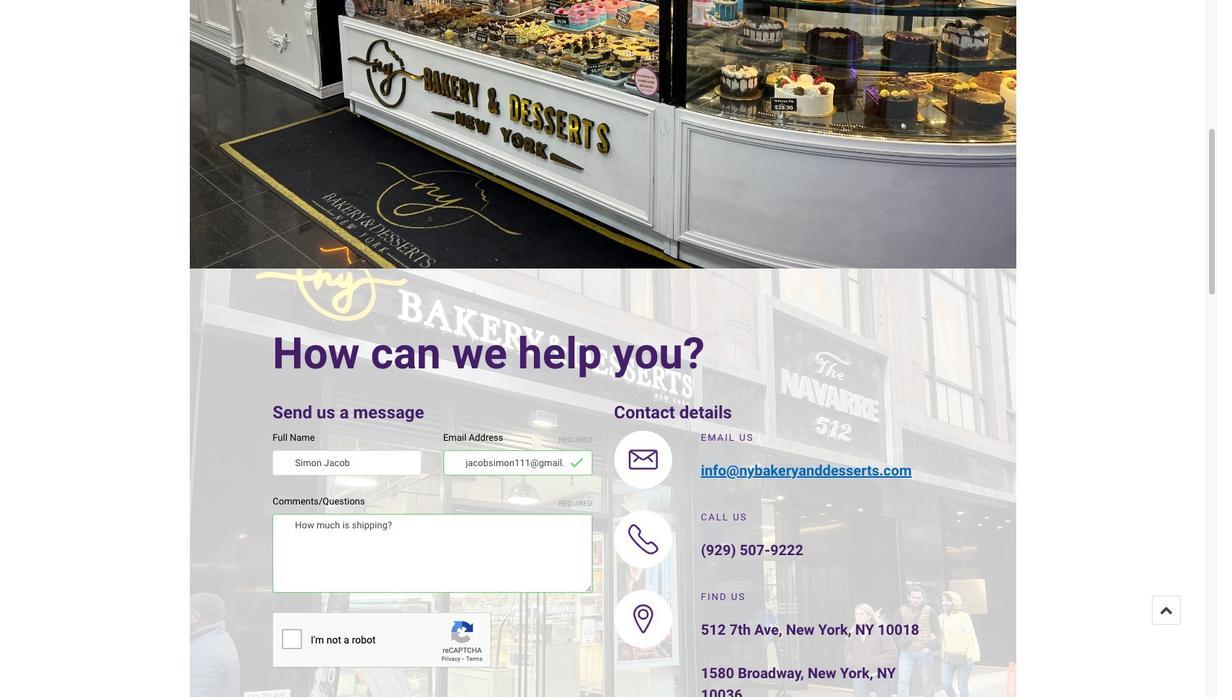 Task type: describe. For each thing, give the bounding box(es) containing it.
top of page image
[[1160, 604, 1173, 617]]



Task type: locate. For each thing, give the bounding box(es) containing it.
None text field
[[273, 451, 422, 476]]

None text field
[[443, 451, 592, 476], [273, 514, 592, 594], [443, 451, 592, 476], [273, 514, 592, 594]]



Task type: vqa. For each thing, say whether or not it's contained in the screenshot.
text field
yes



